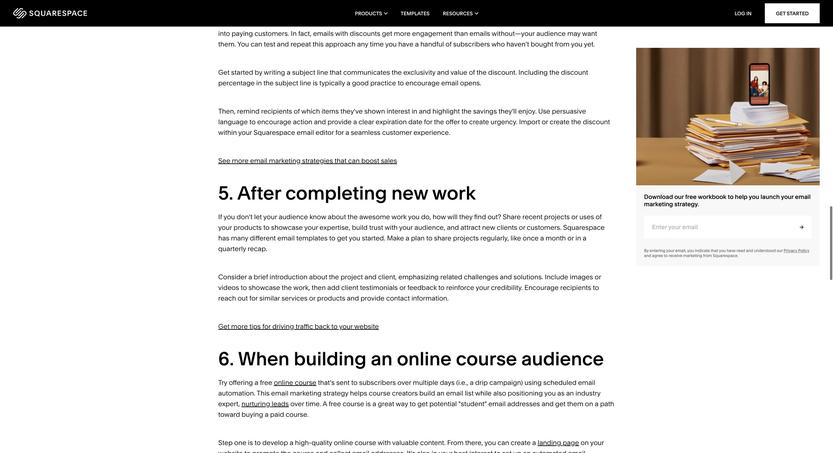 Task type: locate. For each thing, give the bounding box(es) containing it.
0 vertical spatial products
[[234, 224, 262, 232]]

provide inside consider a brief introduction about the project and client, emphasizing related challenges and solutions. include images or videos to showcase the work, then add client testimonials or feedback to reinforce your credibility. encourage recipients to reach out for similar services or products and provide contact information.
[[361, 295, 385, 303]]

marketing up "time."
[[290, 390, 322, 398]]

showcase up different
[[271, 224, 303, 232]]

your left email,
[[667, 249, 675, 254]]

1 horizontal spatial subscribers
[[453, 40, 490, 48]]

subject down the writing
[[275, 79, 298, 87]]

to up promote
[[255, 440, 261, 448]]

2 horizontal spatial online
[[397, 348, 452, 371]]

1 vertical spatial subscribers
[[359, 379, 396, 387]]

quarterly
[[218, 245, 246, 253]]

0 vertical spatial have
[[399, 40, 414, 48]]

1 horizontal spatial who
[[492, 40, 505, 48]]

0 vertical spatial encourage
[[406, 79, 440, 87]]

0 horizontal spatial a
[[218, 19, 223, 27]]

promote
[[252, 450, 279, 454]]

over time. a free course is a great way to get potential "student" email addresses and get them on a path toward buying a paid course.
[[218, 401, 616, 419]]

audience,
[[415, 224, 446, 232]]

customers. inside "if you don't let your audience know about the awesome work you do, how will they find out? share recent projects or uses of your products to showcase your expertise, build trust with your audience, and attract new clients or customers. squarespace has many different email templates to get you started. make a plan to share projects regularly, like once a month or in a quarterly recap."
[[527, 224, 562, 232]]

a inside over time. a free course is a great way to get potential "student" email addresses and get them on a path toward buying a paid course.
[[323, 401, 327, 409]]

provide inside then, remind recipients of which items they've shown interest in and highlight the savings they'll enjoy. use persuasive language to encourage action and provide a clear expiration date for the offer to create urgency. import or create the discount within your squarespace email editor for a seamless customer experience.
[[328, 118, 352, 126]]

or down use
[[542, 118, 548, 126]]

have inside by entering your email, you indicate that you have read and understood our privacy policy and agree         to receive marketing from squarespace.
[[727, 249, 736, 254]]

build inside "if you don't let your audience know about the awesome work you do, how will they find out? share recent projects or uses of your products to showcase your expertise, build trust with your audience, and attract new clients or customers. squarespace has many different email templates to get you started. make a plan to share projects regularly, like once a month or in a quarterly recap."
[[352, 224, 368, 232]]

to right 'sent'
[[351, 379, 358, 387]]

on
[[585, 401, 593, 409], [581, 440, 589, 448]]

email inside then, remind recipients of which items they've shown interest in and highlight the savings they'll enjoy. use persuasive language to encourage action and provide a clear expiration date for the offer to create urgency. import or create the discount within your squarespace email editor for a seamless customer experience.
[[297, 129, 314, 137]]

6.
[[218, 348, 234, 371]]

2 vertical spatial that
[[711, 249, 719, 254]]

1 vertical spatial more
[[232, 157, 249, 165]]

attract
[[461, 224, 481, 232]]

agree
[[652, 253, 663, 258]]

path
[[600, 401, 615, 409]]

free for try offering a free online course
[[260, 379, 272, 387]]

squarespace down action
[[254, 129, 295, 137]]

may
[[384, 19, 398, 27], [568, 30, 581, 38]]

with left 'valuable'
[[378, 440, 391, 448]]

0 vertical spatial leads
[[598, 19, 615, 27]]

email down value at the right of the page
[[441, 79, 459, 87]]

provide down the testimonials
[[361, 295, 385, 303]]

plan
[[411, 235, 425, 243]]

get
[[382, 30, 392, 38], [337, 235, 348, 243], [418, 401, 428, 409], [556, 401, 566, 409]]

different
[[250, 235, 276, 243]]

0 vertical spatial is
[[313, 79, 318, 87]]

policy
[[799, 249, 810, 254]]

squarespace logo image
[[13, 8, 87, 19]]

is
[[313, 79, 318, 87], [366, 401, 371, 409], [248, 440, 253, 448]]

of up action
[[294, 107, 300, 115]]

typically
[[320, 79, 345, 87]]

on inside on your website to promote the course and
[[581, 440, 589, 448]]

1 vertical spatial from
[[703, 253, 712, 258]]

0 vertical spatial new
[[392, 182, 428, 205]]

free for over time. a free course is a great way to get potential "student" email addresses and get them on a path toward buying a paid course.
[[329, 401, 341, 409]]

1 horizontal spatial new
[[482, 224, 495, 232]]

2 horizontal spatial is
[[366, 401, 371, 409]]

1 horizontal spatial potential
[[430, 401, 457, 409]]

course inside over time. a free course is a great way to get potential "student" email addresses and get them on a path toward buying a paid course.
[[343, 401, 364, 409]]

get down as
[[556, 401, 566, 409]]

2 vertical spatial more
[[231, 323, 248, 331]]

0 vertical spatial that
[[330, 69, 342, 77]]

1 horizontal spatial projects
[[544, 213, 570, 221]]

of inside the a discount email can target potential customers who may need an extra nudge to make their first order and convert those leads into paying customers. in fact, emails with discounts get more engagement than emails without—your audience may want them. you can test and repeat this approach any time you have a handful of subscribers who haven't bought from you yet.
[[446, 40, 452, 48]]

subscribers down the than
[[453, 40, 490, 48]]

don't
[[237, 213, 253, 221]]

encourage down remind in the top of the page
[[257, 118, 292, 126]]

1 horizontal spatial in
[[412, 107, 418, 115]]

a inside the a discount email can target potential customers who may need an extra nudge to make their first order and convert those leads into paying customers. in fact, emails with discounts get more engagement than emails without—your audience may want them. you can test and repeat this approach any time you have a handful of subscribers who haven't bought from you yet.
[[415, 40, 419, 48]]

0 vertical spatial over
[[398, 379, 411, 387]]

from right bought
[[555, 40, 570, 48]]

your right launch
[[781, 193, 794, 201]]

0 vertical spatial showcase
[[271, 224, 303, 232]]

1 horizontal spatial free
[[329, 401, 341, 409]]

to inside over time. a free course is a great way to get potential "student" email addresses and get them on a path toward buying a paid course.
[[410, 401, 416, 409]]

1 horizontal spatial a
[[323, 401, 327, 409]]

build down multiple
[[420, 390, 435, 398]]

your right page on the right bottom of page
[[591, 440, 604, 448]]

order
[[521, 19, 538, 27]]

handful
[[421, 40, 444, 48]]

0 vertical spatial website
[[354, 323, 379, 331]]

1 vertical spatial with
[[385, 224, 398, 232]]

get down reach in the left bottom of the page
[[218, 323, 230, 331]]

discount up paying
[[224, 19, 252, 27]]

marketing right receive at the right of page
[[684, 253, 703, 258]]

0 vertical spatial more
[[394, 30, 411, 38]]

0 horizontal spatial work
[[392, 213, 407, 221]]

customers. inside the a discount email can target potential customers who may need an extra nudge to make their first order and convert those leads into paying customers. in fact, emails with discounts get more engagement than emails without—your audience may want them. you can test and repeat this approach any time you have a handful of subscribers who haven't bought from you yet.
[[255, 30, 289, 38]]

1 vertical spatial line
[[300, 79, 311, 87]]

for right tips
[[263, 323, 271, 331]]

they'll
[[499, 107, 517, 115]]

and inside get started by writing a subject line that communicates the exclusivity and value of the discount. including the discount percentage in the subject line is typically a good practice to encourage email opens.
[[437, 69, 449, 77]]

1 vertical spatial is
[[366, 401, 371, 409]]

our inside download our free workbook to help you launch your email marketing strategy.
[[675, 193, 684, 201]]

landing
[[538, 440, 561, 448]]

which
[[302, 107, 320, 115]]

0 vertical spatial discount
[[224, 19, 252, 27]]

0 horizontal spatial over
[[291, 401, 304, 409]]

1 horizontal spatial provide
[[361, 295, 385, 303]]

a left high-
[[290, 440, 294, 448]]

and down 'quality'
[[316, 450, 328, 454]]

buying
[[242, 411, 263, 419]]

1 vertical spatial build
[[420, 390, 435, 398]]

then
[[312, 284, 326, 292]]

you right help
[[749, 193, 760, 201]]

1 vertical spatial work
[[392, 213, 407, 221]]

discounts
[[350, 30, 381, 38]]

have down need on the left top of page
[[399, 40, 414, 48]]

creators
[[392, 390, 418, 398]]

resources
[[443, 10, 473, 16]]

0 vertical spatial audience
[[537, 30, 566, 38]]

of inside "if you don't let your audience know about the awesome work you do, how will they find out? share recent projects or uses of your products to showcase your expertise, build trust with your audience, and attract new clients or customers. squarespace has many different email templates to get you started. make a plan to share projects regularly, like once a month or in a quarterly recap."
[[596, 213, 602, 221]]

about inside consider a brief introduction about the project and client, emphasizing related challenges and solutions. include images or videos to showcase the work, then add client testimonials or feedback to reinforce your credibility. encourage recipients to reach out for similar services or products and provide contact information.
[[309, 274, 328, 282]]

1 horizontal spatial website
[[354, 323, 379, 331]]

who down without—your
[[492, 40, 505, 48]]

in inside get started by writing a subject line that communicates the exclusivity and value of the discount. including the discount percentage in the subject line is typically a good practice to encourage email opens.
[[256, 79, 262, 87]]

customers. up test at the top left of page
[[255, 30, 289, 38]]

that's
[[318, 379, 335, 387]]

1 vertical spatial squarespace
[[564, 224, 605, 232]]

more right see
[[232, 157, 249, 165]]

email right launch
[[795, 193, 811, 201]]

0 horizontal spatial build
[[352, 224, 368, 232]]

our inside by entering your email, you indicate that you have read and understood our privacy policy and agree         to receive marketing from squarespace.
[[777, 249, 783, 254]]

to up different
[[263, 224, 270, 232]]

contact
[[386, 295, 410, 303]]

2 vertical spatial is
[[248, 440, 253, 448]]

days
[[440, 379, 455, 387]]

in down by
[[256, 79, 262, 87]]

recipients inside then, remind recipients of which items they've shown interest in and highlight the savings they'll enjoy. use persuasive language to encourage action and provide a clear expiration date for the offer to create urgency. import or create the discount within your squarespace email editor for a seamless customer experience.
[[261, 107, 292, 115]]

0 horizontal spatial from
[[555, 40, 570, 48]]

2 vertical spatial free
[[329, 401, 341, 409]]

squarespace for action
[[254, 129, 295, 137]]

get up percentage
[[218, 69, 230, 77]]

make
[[473, 19, 491, 27]]

1 vertical spatial in
[[291, 30, 297, 38]]

one
[[234, 440, 246, 448]]

1 vertical spatial website
[[218, 450, 243, 454]]

from
[[447, 440, 464, 448]]

potential inside over time. a free course is a great way to get potential "student" email addresses and get them on a path toward buying a paid course.
[[430, 401, 457, 409]]

1 horizontal spatial have
[[727, 249, 736, 254]]

than
[[454, 30, 468, 38]]

in up date in the top of the page
[[412, 107, 418, 115]]

a left handful
[[415, 40, 419, 48]]

email up test at the top left of page
[[253, 19, 271, 27]]

get down expertise, in the left of the page
[[337, 235, 348, 243]]

1 horizontal spatial line
[[317, 69, 328, 77]]

1 vertical spatial subject
[[275, 79, 298, 87]]

the right including
[[550, 69, 560, 77]]

0 horizontal spatial encourage
[[257, 118, 292, 126]]

to right back
[[332, 323, 338, 331]]

and up credibility.
[[500, 274, 512, 282]]

reach
[[218, 295, 236, 303]]

1 horizontal spatial about
[[328, 213, 346, 221]]

get for get started
[[776, 10, 786, 16]]

1 vertical spatial discount
[[561, 69, 588, 77]]

1 vertical spatial products
[[317, 295, 346, 303]]

free down strategy
[[329, 401, 341, 409]]

that inside by entering your email, you indicate that you have read and understood our privacy policy and agree         to receive marketing from squarespace.
[[711, 249, 719, 254]]

the up experience.
[[434, 118, 444, 126]]

your inside download our free workbook to help you launch your email marketing strategy.
[[781, 193, 794, 201]]

discount inside get started by writing a subject line that communicates the exclusivity and value of the discount. including the discount percentage in the subject line is typically a good practice to encourage email opens.
[[561, 69, 588, 77]]

client
[[341, 284, 359, 292]]

0 vertical spatial provide
[[328, 118, 352, 126]]

on your website to promote the course and
[[218, 440, 606, 454]]

get down creators
[[418, 401, 428, 409]]

0 vertical spatial work
[[432, 182, 476, 205]]

over
[[398, 379, 411, 387], [291, 401, 304, 409]]

that inside get started by writing a subject line that communicates the exclusivity and value of the discount. including the discount percentage in the subject line is typically a good practice to encourage email opens.
[[330, 69, 342, 77]]

a left landing
[[533, 440, 536, 448]]

audience up bought
[[537, 30, 566, 38]]

1 vertical spatial on
[[581, 440, 589, 448]]

to inside that's sent to subscribers over multiple days (i.e., a drip campaign) using scheduled email automation. this email marketing strategy helps course creators build an email list while also positioning you as an industry expert,
[[351, 379, 358, 387]]

1 vertical spatial audience
[[279, 213, 308, 221]]

1 horizontal spatial build
[[420, 390, 435, 398]]

0 vertical spatial online
[[397, 348, 452, 371]]

0 horizontal spatial have
[[399, 40, 414, 48]]

in
[[747, 10, 752, 16], [291, 30, 297, 38]]

get inside the a discount email can target potential customers who may need an extra nudge to make their first order and convert those leads into paying customers. in fact, emails with discounts get more engagement than emails without—your audience may want them. you can test and repeat this approach any time you have a handful of subscribers who haven't bought from you yet.
[[382, 30, 392, 38]]

showcase down brief
[[249, 284, 280, 292]]

0 vertical spatial subscribers
[[453, 40, 490, 48]]

and right 'addresses'
[[542, 401, 554, 409]]

you right if
[[224, 213, 235, 221]]

who
[[369, 19, 383, 27], [492, 40, 505, 48]]

that right indicate
[[711, 249, 719, 254]]

0 vertical spatial potential
[[305, 19, 333, 27]]

encourage inside get started by writing a subject line that communicates the exclusivity and value of the discount. including the discount percentage in the subject line is typically a good practice to encourage email opens.
[[406, 79, 440, 87]]

and up editor at the left top of the page
[[314, 118, 326, 126]]

if you don't let your audience know about the awesome work you do, how will they find out? share recent projects or uses of your products to showcase your expertise, build trust with your audience, and attract new clients or customers. squarespace has many different email templates to get you started. make a plan to share projects regularly, like once a month or in a quarterly recap.
[[218, 213, 607, 253]]

the inside "if you don't let your audience know about the awesome work you do, how will they find out? share recent projects or uses of your products to showcase your expertise, build trust with your audience, and attract new clients or customers. squarespace has many different email templates to get you started. make a plan to share projects regularly, like once a month or in a quarterly recap."
[[348, 213, 358, 221]]

you left "do,"
[[408, 213, 420, 221]]

over up creators
[[398, 379, 411, 387]]

1 vertical spatial potential
[[430, 401, 457, 409]]

the down the writing
[[264, 79, 274, 87]]

nurturing leads link
[[242, 401, 289, 409]]

recipients down images
[[561, 284, 592, 292]]

many
[[231, 235, 248, 243]]

of inside then, remind recipients of which items they've shown interest in and highlight the savings they'll enjoy. use persuasive language to encourage action and provide a clear expiration date for the offer to create urgency. import or create the discount within your squarespace email editor for a seamless customer experience.
[[294, 107, 300, 115]]

squarespace inside "if you don't let your audience know about the awesome work you do, how will they find out? share recent projects or uses of your products to showcase your expertise, build trust with your audience, and attract new clients or customers. squarespace has many different email templates to get you started. make a plan to share projects regularly, like once a month or in a quarterly recap."
[[564, 224, 605, 232]]

squarespace inside then, remind recipients of which items they've shown interest in and highlight the savings they'll enjoy. use persuasive language to encourage action and provide a clear expiration date for the offer to create urgency. import or create the discount within your squarespace email editor for a seamless customer experience.
[[254, 129, 295, 137]]

0 horizontal spatial our
[[675, 193, 684, 201]]

1 vertical spatial encourage
[[257, 118, 292, 126]]

0 horizontal spatial customers.
[[255, 30, 289, 38]]

free left workbook
[[686, 193, 697, 201]]

1 vertical spatial online
[[274, 379, 293, 387]]

way
[[396, 401, 408, 409]]

0 vertical spatial build
[[352, 224, 368, 232]]

see more email marketing strategies that can boost sales
[[218, 157, 397, 165]]

0 horizontal spatial products
[[234, 224, 262, 232]]

1 horizontal spatial our
[[777, 249, 783, 254]]

2 horizontal spatial free
[[686, 193, 697, 201]]

related
[[441, 274, 463, 282]]

free inside over time. a free course is a great way to get potential "student" email addresses and get them on a path toward buying a paid course.
[[329, 401, 341, 409]]

get more tips for driving traffic back to your website
[[218, 323, 379, 331]]

you inside download our free workbook to help you launch your email marketing strategy.
[[749, 193, 760, 201]]

showcase inside "if you don't let your audience know about the awesome work you do, how will they find out? share recent projects or uses of your products to showcase your expertise, build trust with your audience, and attract new clients or customers. squarespace has many different email templates to get you started. make a plan to share projects regularly, like once a month or in a quarterly recap."
[[271, 224, 303, 232]]

0 horizontal spatial emails
[[313, 30, 334, 38]]

driving
[[273, 323, 294, 331]]

trust
[[369, 224, 383, 232]]

0 vertical spatial customers.
[[255, 30, 289, 38]]

0 vertical spatial our
[[675, 193, 684, 201]]

for right out
[[250, 295, 258, 303]]

a inside that's sent to subscribers over multiple days (i.e., a drip campaign) using scheduled email automation. this email marketing strategy helps course creators build an email list while also positioning you as an industry expert,
[[470, 379, 474, 387]]

1 horizontal spatial encourage
[[406, 79, 440, 87]]

0 horizontal spatial subscribers
[[359, 379, 396, 387]]

audience inside "if you don't let your audience know about the awesome work you do, how will they find out? share recent projects or uses of your products to showcase your expertise, build trust with your audience, and attract new clients or customers. squarespace has many different email templates to get you started. make a plan to share projects regularly, like once a month or in a quarterly recap."
[[279, 213, 308, 221]]

your inside by entering your email, you indicate that you have read and understood our privacy policy and agree         to receive marketing from squarespace.
[[667, 249, 675, 254]]

encourage
[[406, 79, 440, 87], [257, 118, 292, 126]]

out?
[[488, 213, 501, 221]]

email inside "if you don't let your audience know about the awesome work you do, how will they find out? share recent projects or uses of your products to showcase your expertise, build trust with your audience, and attract new clients or customers. squarespace has many different email templates to get you started. make a plan to share projects regularly, like once a month or in a quarterly recap."
[[278, 235, 295, 243]]

email,
[[676, 249, 687, 254]]

consider a brief introduction about the project and client, emphasizing related challenges and solutions. include images or videos to showcase the work, then add client testimonials or feedback to reinforce your credibility. encourage recipients to reach out for similar services or products and provide contact information.
[[218, 274, 603, 303]]

(i.e.,
[[457, 379, 468, 387]]

nudge
[[443, 19, 464, 27]]

2 vertical spatial get
[[218, 323, 230, 331]]

in inside "if you don't let your audience know about the awesome work you do, how will they find out? share recent projects or uses of your products to showcase your expertise, build trust with your audience, and attract new clients or customers. squarespace has many different email templates to get you started. make a plan to share projects regularly, like once a month or in a quarterly recap."
[[576, 235, 581, 243]]

customers. up the month
[[527, 224, 562, 232]]

0 horizontal spatial website
[[218, 450, 243, 454]]

subscribers
[[453, 40, 490, 48], [359, 379, 396, 387]]

more for see more email marketing strategies that can boost sales
[[232, 157, 249, 165]]

templates link
[[401, 0, 430, 27]]

marketing
[[269, 157, 301, 165], [644, 201, 673, 208], [684, 253, 703, 258], [290, 390, 322, 398]]

date
[[409, 118, 423, 126]]

urgency.
[[491, 118, 518, 126]]

is right one
[[248, 440, 253, 448]]

leads right those
[[598, 19, 615, 27]]

repeat
[[291, 40, 311, 48]]

subscribers inside that's sent to subscribers over multiple days (i.e., a drip campaign) using scheduled email automation. this email marketing strategy helps course creators build an email list while also positioning you as an industry expert,
[[359, 379, 396, 387]]

to inside by entering your email, you indicate that you have read and understood our privacy policy and agree         to receive marketing from squarespace.
[[664, 253, 668, 258]]

there,
[[465, 440, 483, 448]]

2 vertical spatial in
[[576, 235, 581, 243]]

"student"
[[459, 401, 487, 409]]

log             in link
[[735, 10, 752, 16]]

2 vertical spatial online
[[334, 440, 353, 448]]

build inside that's sent to subscribers over multiple days (i.e., a drip campaign) using scheduled email automation. this email marketing strategy helps course creators build an email list while also positioning you as an industry expert,
[[420, 390, 435, 398]]

landing page link
[[538, 440, 579, 448]]

work up will
[[432, 182, 476, 205]]

get inside get started by writing a subject line that communicates the exclusivity and value of the discount. including the discount percentage in the subject line is typically a good practice to encourage email opens.
[[218, 69, 230, 77]]

as
[[558, 390, 565, 398]]

exclusivity
[[404, 69, 436, 77]]

a left path
[[595, 401, 599, 409]]

email inside over time. a free course is a great way to get potential "student" email addresses and get them on a path toward buying a paid course.
[[489, 401, 506, 409]]

import
[[519, 118, 540, 126]]

on inside over time. a free course is a great way to get potential "student" email addresses and get them on a path toward buying a paid course.
[[585, 401, 593, 409]]

0 vertical spatial with
[[335, 30, 348, 38]]

products
[[234, 224, 262, 232], [317, 295, 346, 303]]

to right agree
[[664, 253, 668, 258]]

credibility.
[[491, 284, 523, 292]]

with up approach
[[335, 30, 348, 38]]

1 horizontal spatial leads
[[598, 19, 615, 27]]

a left good
[[347, 79, 351, 87]]

on down industry
[[585, 401, 593, 409]]

has
[[218, 235, 229, 243]]

nurturing
[[242, 401, 270, 409]]

or left uses
[[572, 213, 578, 221]]

from inside by entering your email, you indicate that you have read and understood our privacy policy and agree         to receive marketing from squarespace.
[[703, 253, 712, 258]]

encourage inside then, remind recipients of which items they've shown interest in and highlight the savings they'll enjoy. use persuasive language to encourage action and provide a clear expiration date for the offer to create urgency. import or create the discount within your squarespace email editor for a seamless customer experience.
[[257, 118, 292, 126]]

squarespace down uses
[[564, 224, 605, 232]]

encourage down "exclusivity"
[[406, 79, 440, 87]]

1 horizontal spatial is
[[313, 79, 318, 87]]

build left trust
[[352, 224, 368, 232]]

a right the (i.e.,
[[470, 379, 474, 387]]

audience inside the a discount email can target potential customers who may need an extra nudge to make their first order and convert those leads into paying customers. in fact, emails with discounts get more engagement than emails without—your audience may want them. you can test and repeat this approach any time you have a handful of subscribers who haven't bought from you yet.
[[537, 30, 566, 38]]

share
[[503, 213, 521, 221]]

the down persuasive
[[572, 118, 582, 126]]

download our free workbook to help you launch your email marketing strategy.
[[644, 193, 811, 208]]

with inside "if you don't let your audience know about the awesome work you do, how will they find out? share recent projects or uses of your products to showcase your expertise, build trust with your audience, and attract new clients or customers. squarespace has many different email templates to get you started. make a plan to share projects regularly, like once a month or in a quarterly recap."
[[385, 224, 398, 232]]

0 horizontal spatial recipients
[[261, 107, 292, 115]]

course inside on your website to promote the course and
[[293, 450, 314, 454]]

free up this
[[260, 379, 272, 387]]

a inside consider a brief introduction about the project and client, emphasizing related challenges and solutions. include images or videos to showcase the work, then add client testimonials or feedback to reinforce your credibility. encourage recipients to reach out for similar services or products and provide contact information.
[[249, 274, 252, 282]]

your right back
[[339, 323, 353, 331]]

of right uses
[[596, 213, 602, 221]]

over up course.
[[291, 401, 304, 409]]

customers.
[[255, 30, 289, 38], [527, 224, 562, 232]]

0 vertical spatial a
[[218, 19, 223, 27]]

1 horizontal spatial over
[[398, 379, 411, 387]]

audience up scheduled
[[522, 348, 604, 371]]

leads
[[598, 19, 615, 27], [272, 401, 289, 409]]

online course link
[[274, 379, 317, 387]]

1 horizontal spatial recipients
[[561, 284, 592, 292]]

more for get more tips for driving traffic back to your website
[[231, 323, 248, 331]]

is inside over time. a free course is a great way to get potential "student" email addresses and get them on a path toward buying a paid course.
[[366, 401, 371, 409]]

let
[[254, 213, 262, 221]]

get for get more tips for driving traffic back to your website
[[218, 323, 230, 331]]

will
[[448, 213, 458, 221]]

brief
[[254, 274, 268, 282]]

0 horizontal spatial projects
[[453, 235, 479, 243]]

None submit
[[790, 216, 812, 239]]

line up typically
[[317, 69, 328, 77]]

about inside "if you don't let your audience know about the awesome work you do, how will they find out? share recent projects or uses of your products to showcase your expertise, build trust with your audience, and attract new clients or customers. squarespace has many different email templates to get you started. make a plan to share projects regularly, like once a month or in a quarterly recap."
[[328, 213, 346, 221]]

0 vertical spatial get
[[776, 10, 786, 16]]

1 vertical spatial may
[[568, 30, 581, 38]]

1 vertical spatial projects
[[453, 235, 479, 243]]

savings
[[473, 107, 497, 115]]

completing
[[286, 182, 387, 205]]

new down out?
[[482, 224, 495, 232]]

and down will
[[447, 224, 459, 232]]



Task type: describe. For each thing, give the bounding box(es) containing it.
value
[[451, 69, 468, 77]]

more inside the a discount email can target potential customers who may need an extra nudge to make their first order and convert those leads into paying customers. in fact, emails with discounts get more engagement than emails without—your audience may want them. you can test and repeat this approach any time you have a handful of subscribers who haven't bought from you yet.
[[394, 30, 411, 38]]

get more tips for driving traffic back to your website link
[[218, 323, 379, 331]]

or inside then, remind recipients of which items they've shown interest in and highlight the savings they'll enjoy. use persuasive language to encourage action and provide a clear expiration date for the offer to create urgency. import or create the discount within your squarespace email editor for a seamless customer experience.
[[542, 118, 548, 126]]

approach
[[325, 40, 356, 48]]

1 horizontal spatial online
[[334, 440, 353, 448]]

0 horizontal spatial line
[[300, 79, 311, 87]]

have inside the a discount email can target potential customers who may need an extra nudge to make their first order and convert those leads into paying customers. in fact, emails with discounts get more engagement than emails without—your audience may want them. you can test and repeat this approach any time you have a handful of subscribers who haven't bought from you yet.
[[399, 40, 414, 48]]

project
[[341, 274, 363, 282]]

solutions.
[[514, 274, 544, 282]]

indicate
[[695, 249, 710, 254]]

discount inside the a discount email can target potential customers who may need an extra nudge to make their first order and convert those leads into paying customers. in fact, emails with discounts get more engagement than emails without—your audience may want them. you can test and repeat this approach any time you have a handful of subscribers who haven't bought from you yet.
[[224, 19, 252, 27]]

read
[[737, 249, 746, 254]]

0 vertical spatial projects
[[544, 213, 570, 221]]

and inside "if you don't let your audience know about the awesome work you do, how will they find out? share recent projects or uses of your products to showcase your expertise, build trust with your audience, and attract new clients or customers. squarespace has many different email templates to get you started. make a plan to share projects regularly, like once a month or in a quarterly recap."
[[447, 224, 459, 232]]

by
[[644, 249, 649, 254]]

traffic
[[296, 323, 313, 331]]

in inside then, remind recipients of which items they've shown interest in and highlight the savings they'll enjoy. use persuasive language to encourage action and provide a clear expiration date for the offer to create urgency. import or create the discount within your squarespace email editor for a seamless customer experience.
[[412, 107, 418, 115]]

target
[[285, 19, 304, 27]]

including
[[519, 69, 548, 77]]

products inside "if you don't let your audience know about the awesome work you do, how will they find out? share recent projects or uses of your products to showcase your expertise, build trust with your audience, and attract new clients or customers. squarespace has many different email templates to get you started. make a plan to share projects regularly, like once a month or in a quarterly recap."
[[234, 224, 262, 232]]

over inside over time. a free course is a great way to get potential "student" email addresses and get them on a path toward buying a paid course.
[[291, 401, 304, 409]]

marketing inside that's sent to subscribers over multiple days (i.e., a drip campaign) using scheduled email automation. this email marketing strategy helps course creators build an email list while also positioning you as an industry expert,
[[290, 390, 322, 398]]

or right images
[[595, 274, 601, 282]]

out
[[238, 295, 248, 303]]

or right the month
[[568, 235, 574, 243]]

potential inside the a discount email can target potential customers who may need an extra nudge to make their first order and convert those leads into paying customers. in fact, emails with discounts get more engagement than emails without—your audience may want them. you can test and repeat this approach any time you have a handful of subscribers who haven't bought from you yet.
[[305, 19, 333, 27]]

haven't
[[507, 40, 529, 48]]

email inside get started by writing a subject line that communicates the exclusivity and value of the discount. including the discount percentage in the subject line is typically a good practice to encourage email opens.
[[441, 79, 459, 87]]

1 vertical spatial that
[[335, 157, 347, 165]]

get started link
[[765, 3, 820, 23]]

and inside on your website to promote the course and
[[316, 450, 328, 454]]

can right there, at the right bottom of page
[[498, 440, 509, 448]]

your up make
[[399, 224, 413, 232]]

is inside get started by writing a subject line that communicates the exclusivity and value of the discount. including the discount percentage in the subject line is typically a good practice to encourage email opens.
[[313, 79, 318, 87]]

email up industry
[[578, 379, 596, 387]]

email inside download our free workbook to help you launch your email marketing strategy.
[[795, 193, 811, 201]]

the up 'practice'
[[392, 69, 402, 77]]

to inside get started by writing a subject line that communicates the exclusivity and value of the discount. including the discount percentage in the subject line is typically a good practice to encourage email opens.
[[398, 79, 404, 87]]

a left 'great'
[[373, 401, 376, 409]]

the up add
[[329, 274, 339, 282]]

your inside then, remind recipients of which items they've shown interest in and highlight the savings they'll enjoy. use persuasive language to encourage action and provide a clear expiration date for the offer to create urgency. import or create the discount within your squarespace email editor for a seamless customer experience.
[[238, 129, 252, 137]]

your up has
[[218, 224, 232, 232]]

or up contact
[[400, 284, 406, 292]]

online for an
[[397, 348, 452, 371]]

remind
[[237, 107, 260, 115]]

work inside "if you don't let your audience know about the awesome work you do, how will they find out? share recent projects or uses of your products to showcase your expertise, build trust with your audience, and attract new clients or customers. squarespace has many different email templates to get you started. make a plan to share projects regularly, like once a month or in a quarterly recap."
[[392, 213, 407, 221]]

launch
[[761, 193, 780, 201]]

recipients inside consider a brief introduction about the project and client, emphasizing related challenges and solutions. include images or videos to showcase the work, then add client testimonials or feedback to reinforce your credibility. encourage recipients to reach out for similar services or products and provide contact information.
[[561, 284, 592, 292]]

the down introduction
[[282, 284, 292, 292]]

marketing inside download our free workbook to help you launch your email marketing strategy.
[[644, 201, 673, 208]]

with inside the a discount email can target potential customers who may need an extra nudge to make their first order and convert those leads into paying customers. in fact, emails with discounts get more engagement than emails without—your audience may want them. you can test and repeat this approach any time you have a handful of subscribers who haven't bought from you yet.
[[335, 30, 348, 38]]

2 vertical spatial audience
[[522, 348, 604, 371]]

your inside on your website to promote the course and
[[591, 440, 604, 448]]

email inside the a discount email can target potential customers who may need an extra nudge to make their first order and convert those leads into paying customers. in fact, emails with discounts get more engagement than emails without—your audience may want them. you can test and repeat this approach any time you have a handful of subscribers who haven't bought from you yet.
[[253, 19, 271, 27]]

0 horizontal spatial new
[[392, 182, 428, 205]]

started
[[231, 69, 253, 77]]

to up out
[[241, 284, 247, 292]]

by entering your email, you indicate that you have read and understood our privacy policy and agree         to receive marketing from squarespace.
[[644, 249, 810, 258]]

first
[[508, 19, 519, 27]]

to down remind in the top of the page
[[250, 118, 256, 126]]

to down audience,
[[426, 235, 433, 243]]

squarespace for or
[[564, 224, 605, 232]]

to inside download our free workbook to help you launch your email marketing strategy.
[[728, 193, 734, 201]]

log
[[735, 10, 746, 16]]

for up experience.
[[424, 118, 433, 126]]

them
[[567, 401, 584, 409]]

time
[[370, 40, 384, 48]]

website inside on your website to promote the course and
[[218, 450, 243, 454]]

email down days
[[446, 390, 464, 398]]

1 horizontal spatial work
[[432, 182, 476, 205]]

2 horizontal spatial create
[[550, 118, 570, 126]]

challenges
[[464, 274, 499, 282]]

a left "seamless"
[[346, 129, 349, 137]]

workbook
[[698, 193, 727, 201]]

can left test at the top left of page
[[251, 40, 262, 48]]

squarespace.
[[713, 253, 739, 258]]

products
[[355, 10, 382, 16]]

get inside "if you don't let your audience know about the awesome work you do, how will they find out? share recent projects or uses of your products to showcase your expertise, build trust with your audience, and attract new clients or customers. squarespace has many different email templates to get you started. make a plan to share projects regularly, like once a month or in a quarterly recap."
[[337, 235, 348, 243]]

0 vertical spatial who
[[369, 19, 383, 27]]

and down client
[[347, 295, 359, 303]]

building
[[294, 348, 367, 371]]

1 emails from the left
[[313, 30, 334, 38]]

0 vertical spatial line
[[317, 69, 328, 77]]

bought
[[531, 40, 554, 48]]

good
[[352, 79, 369, 87]]

1 horizontal spatial may
[[568, 30, 581, 38]]

a right 'once'
[[541, 235, 544, 243]]

2 emails from the left
[[470, 30, 490, 38]]

a right the writing
[[287, 69, 291, 77]]

if
[[218, 213, 222, 221]]

tips
[[250, 323, 261, 331]]

add
[[328, 284, 340, 292]]

like
[[511, 235, 521, 243]]

Enter your email email field
[[644, 216, 790, 239]]

to inside on your website to promote the course and
[[245, 450, 251, 454]]

interest
[[387, 107, 410, 115]]

of inside get started by writing a subject line that communicates the exclusivity and value of the discount. including the discount percentage in the subject line is typically a good practice to encourage email opens.
[[469, 69, 475, 77]]

0 horizontal spatial create
[[469, 118, 489, 126]]

1 horizontal spatial in
[[747, 10, 752, 16]]

online for free
[[274, 379, 293, 387]]

you left yet.
[[571, 40, 583, 48]]

for right editor at the left top of the page
[[336, 129, 344, 137]]

2 vertical spatial with
[[378, 440, 391, 448]]

seamless
[[351, 129, 381, 137]]

log             in
[[735, 10, 752, 16]]

convert
[[553, 19, 577, 27]]

strategy
[[323, 390, 349, 398]]

showcase inside consider a brief introduction about the project and client, emphasizing related challenges and solutions. include images or videos to showcase the work, then add client testimonials or feedback to reinforce your credibility. encourage recipients to reach out for similar services or products and provide contact information.
[[249, 284, 280, 292]]

1 vertical spatial leads
[[272, 401, 289, 409]]

course inside that's sent to subscribers over multiple days (i.e., a drip campaign) using scheduled email automation. this email marketing strategy helps course creators build an email list while also positioning you as an industry expert,
[[369, 390, 391, 398]]

strategies
[[302, 157, 333, 165]]

can left target
[[272, 19, 284, 27]]

then, remind recipients of which items they've shown interest in and highlight the savings they'll enjoy. use persuasive language to encourage action and provide a clear expiration date for the offer to create urgency. import or create the discount within your squarespace email editor for a seamless customer experience.
[[218, 107, 612, 137]]

and right test at the top left of page
[[277, 40, 289, 48]]

privacy
[[784, 249, 798, 254]]

month
[[546, 235, 566, 243]]

your right let
[[263, 213, 277, 221]]

valuable
[[392, 440, 419, 448]]

a up this
[[255, 379, 259, 387]]

positioning
[[508, 390, 543, 398]]

email up after
[[250, 157, 268, 165]]

to right the offer on the right of page
[[462, 118, 468, 126]]

a down uses
[[583, 235, 587, 243]]

you right there, at the right bottom of page
[[485, 440, 496, 448]]

opens.
[[460, 79, 482, 87]]

back
[[315, 323, 330, 331]]

0 vertical spatial may
[[384, 19, 398, 27]]

new inside "if you don't let your audience know about the awesome work you do, how will they find out? share recent projects or uses of your products to showcase your expertise, build trust with your audience, and attract new clients or customers. squarespace has many different email templates to get you started. make a plan to share projects regularly, like once a month or in a quarterly recap."
[[482, 224, 495, 232]]

started
[[787, 10, 809, 16]]

templates
[[401, 10, 430, 16]]

leads inside the a discount email can target potential customers who may need an extra nudge to make their first order and convert those leads into paying customers. in fact, emails with discounts get more engagement than emails without—your audience may want them. you can test and repeat this approach any time you have a handful of subscribers who haven't bought from you yet.
[[598, 19, 615, 27]]

understood
[[754, 249, 776, 254]]

your inside consider a brief introduction about the project and client, emphasizing related challenges and solutions. include images or videos to showcase the work, then add client testimonials or feedback to reinforce your credibility. encourage recipients to reach out for similar services or products and provide contact information.
[[476, 284, 490, 292]]

0 vertical spatial subject
[[292, 69, 315, 77]]

within
[[218, 129, 237, 137]]

to down related
[[439, 284, 445, 292]]

time.
[[306, 401, 321, 409]]

in inside the a discount email can target potential customers who may need an extra nudge to make their first order and convert those leads into paying customers. in fact, emails with discounts get more engagement than emails without—your audience may want them. you can test and repeat this approach any time you have a handful of subscribers who haven't bought from you yet.
[[291, 30, 297, 38]]

they
[[459, 213, 473, 221]]

free inside download our free workbook to help you launch your email marketing strategy.
[[686, 193, 697, 201]]

a down they've
[[353, 118, 357, 126]]

fact,
[[298, 30, 312, 38]]

and right order
[[539, 19, 551, 27]]

discount inside then, remind recipients of which items they've shown interest in and highlight the savings they'll enjoy. use persuasive language to encourage action and provide a clear expiration date for the offer to create urgency. import or create the discount within your squarespace email editor for a seamless customer experience.
[[583, 118, 610, 126]]

and left agree
[[644, 253, 652, 258]]

experience.
[[414, 129, 451, 137]]

1 vertical spatial who
[[492, 40, 505, 48]]

do,
[[421, 213, 431, 221]]

subscribers inside the a discount email can target potential customers who may need an extra nudge to make their first order and convert those leads into paying customers. in fact, emails with discounts get more engagement than emails without—your audience may want them. you can test and repeat this approach any time you have a handful of subscribers who haven't bought from you yet.
[[453, 40, 490, 48]]

to down expertise, in the left of the page
[[329, 235, 336, 243]]

a left the plan at the bottom
[[406, 235, 410, 243]]

from inside the a discount email can target potential customers who may need an extra nudge to make their first order and convert those leads into paying customers. in fact, emails with discounts get more engagement than emails without—your audience may want them. you can test and repeat this approach any time you have a handful of subscribers who haven't bought from you yet.
[[555, 40, 570, 48]]

scheduled
[[544, 379, 577, 387]]

and inside over time. a free course is a great way to get potential "student" email addresses and get them on a path toward buying a paid course.
[[542, 401, 554, 409]]

0 horizontal spatial is
[[248, 440, 253, 448]]

squarespace logo link
[[13, 8, 175, 19]]

an inside the a discount email can target potential customers who may need an extra nudge to make their first order and convert those leads into paying customers. in fact, emails with discounts get more engagement than emails without—your audience may want them. you can test and repeat this approach any time you have a handful of subscribers who haven't bought from you yet.
[[417, 19, 425, 27]]

consider
[[218, 274, 247, 282]]

the inside on your website to promote the course and
[[281, 450, 291, 454]]

you left read
[[719, 249, 726, 254]]

action
[[293, 118, 313, 126]]

products inside consider a brief introduction about the project and client, emphasizing related challenges and solutions. include images or videos to showcase the work, then add client testimonials or feedback to reinforce your credibility. encourage recipients to reach out for similar services or products and provide contact information.
[[317, 295, 346, 303]]

addresses
[[508, 401, 540, 409]]

to down images
[[593, 284, 599, 292]]

you right email,
[[688, 249, 694, 254]]

similar
[[260, 295, 280, 303]]

can left boost on the left top
[[348, 157, 360, 165]]

and up the testimonials
[[365, 274, 377, 282]]

recent
[[523, 213, 543, 221]]

industry
[[576, 390, 601, 398]]

them.
[[218, 40, 236, 48]]

emphasizing
[[399, 274, 439, 282]]

to inside the a discount email can target potential customers who may need an extra nudge to make their first order and convert those leads into paying customers. in fact, emails with discounts get more engagement than emails without—your audience may want them. you can test and repeat this approach any time you have a handful of subscribers who haven't bought from you yet.
[[466, 19, 472, 27]]

they've
[[341, 107, 363, 115]]

clear
[[359, 118, 374, 126]]

list
[[465, 390, 474, 398]]

marketing left strategies
[[269, 157, 301, 165]]

1 horizontal spatial create
[[511, 440, 531, 448]]

language
[[218, 118, 248, 126]]

a left the paid
[[265, 411, 269, 419]]

enjoy.
[[519, 107, 537, 115]]

and right read
[[746, 249, 754, 254]]

introduction
[[270, 274, 308, 282]]

make
[[387, 235, 404, 243]]

for inside consider a brief introduction about the project and client, emphasizing related challenges and solutions. include images or videos to showcase the work, then add client testimonials or feedback to reinforce your credibility. encourage recipients to reach out for similar services or products and provide contact information.
[[250, 295, 258, 303]]

you inside that's sent to subscribers over multiple days (i.e., a drip campaign) using scheduled email automation. this email marketing strategy helps course creators build an email list while also positioning you as an industry expert,
[[545, 390, 556, 398]]

and up date in the top of the page
[[419, 107, 431, 115]]

the left savings on the right of page
[[462, 107, 472, 115]]

percentage
[[218, 79, 255, 87]]

a discount email can target potential customers who may need an extra nudge to make their first order and convert those leads into paying customers. in fact, emails with discounts get more engagement than emails without—your audience may want them. you can test and repeat this approach any time you have a handful of subscribers who haven't bought from you yet.
[[218, 19, 616, 48]]

a inside the a discount email can target potential customers who may need an extra nudge to make their first order and convert those leads into paying customers. in fact, emails with discounts get more engagement than emails without—your audience may want them. you can test and repeat this approach any time you have a handful of subscribers who haven't bought from you yet.
[[218, 19, 223, 27]]

get for get started by writing a subject line that communicates the exclusivity and value of the discount. including the discount percentage in the subject line is typically a good practice to encourage email opens.
[[218, 69, 230, 77]]

any
[[357, 40, 368, 48]]

over inside that's sent to subscribers over multiple days (i.e., a drip campaign) using scheduled email automation. this email marketing strategy helps course creators build an email list while also positioning you as an industry expert,
[[398, 379, 411, 387]]

extra
[[426, 19, 442, 27]]

email down try offering a free online course
[[271, 390, 289, 398]]

marketing inside by entering your email, you indicate that you have read and understood our privacy policy and agree         to receive marketing from squarespace.
[[684, 253, 703, 258]]

feedback
[[408, 284, 437, 292]]

you left started.
[[349, 235, 360, 243]]

or up like
[[519, 224, 526, 232]]

you right time
[[385, 40, 397, 48]]

try
[[218, 379, 227, 387]]

products button
[[355, 0, 388, 27]]

the up opens.
[[477, 69, 487, 77]]

editor
[[316, 129, 334, 137]]

or down then
[[309, 295, 316, 303]]

see more email marketing strategies that can boost sales link
[[218, 157, 397, 165]]

reinforce
[[446, 284, 474, 292]]

your up templates
[[304, 224, 318, 232]]



Task type: vqa. For each thing, say whether or not it's contained in the screenshot.
2nd CREATIVE from right
no



